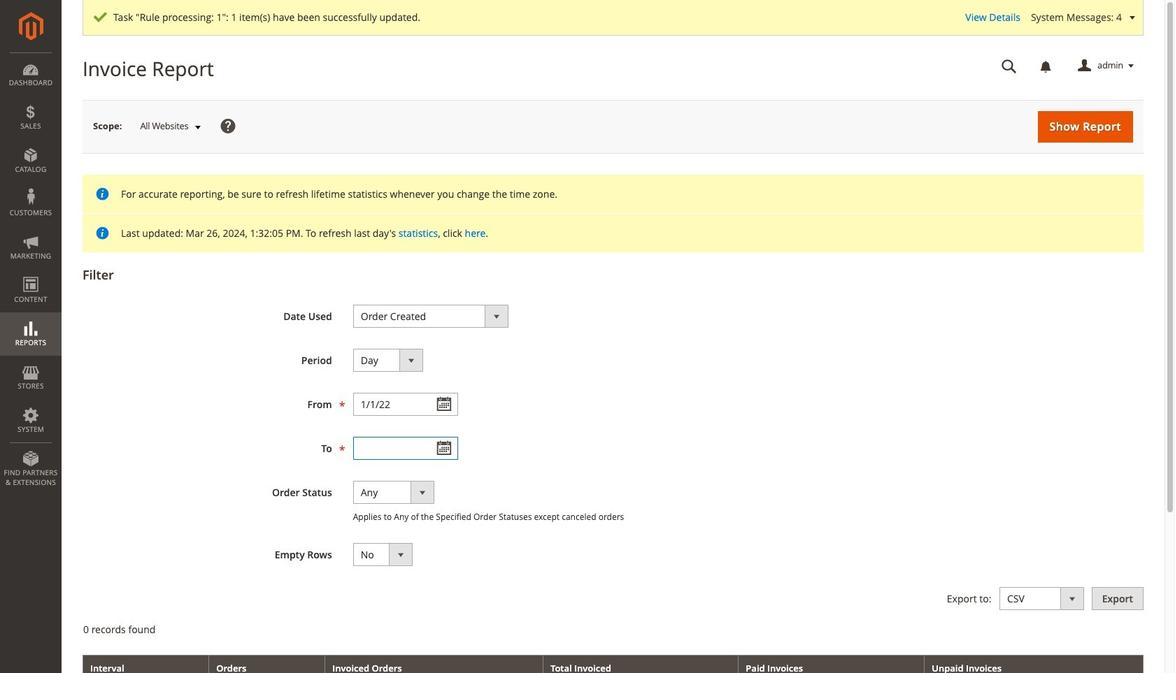 Task type: locate. For each thing, give the bounding box(es) containing it.
None text field
[[992, 54, 1027, 78], [353, 393, 458, 416], [353, 437, 458, 460], [992, 54, 1027, 78], [353, 393, 458, 416], [353, 437, 458, 460]]

magento admin panel image
[[19, 12, 43, 41]]

menu bar
[[0, 52, 62, 495]]



